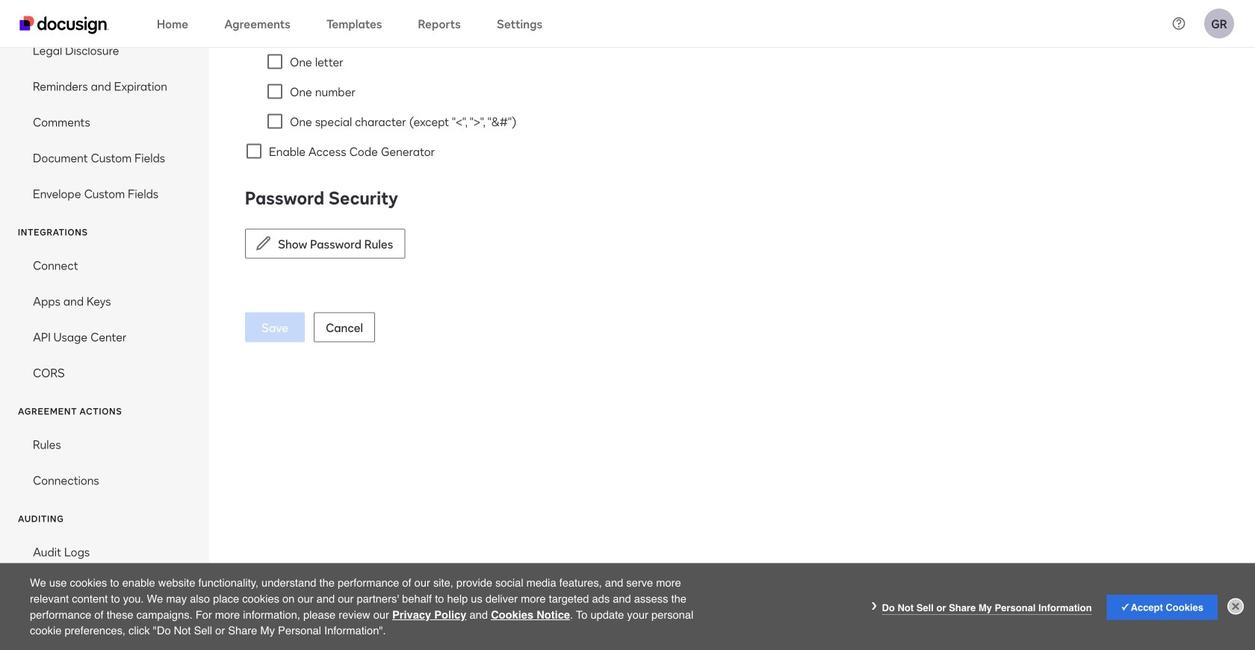 Task type: locate. For each thing, give the bounding box(es) containing it.
alert dialog
[[0, 564, 1255, 651]]

logo image
[[59, 627, 102, 636]]

auditing element
[[0, 534, 209, 606]]



Task type: describe. For each thing, give the bounding box(es) containing it.
agreement actions element
[[0, 427, 209, 499]]

docusign admin image
[[19, 16, 109, 34]]

signing and sending element
[[0, 0, 209, 212]]

integrations element
[[0, 247, 209, 391]]



Task type: vqa. For each thing, say whether or not it's contained in the screenshot.
'Hard Cost Savings per Document' icon
no



